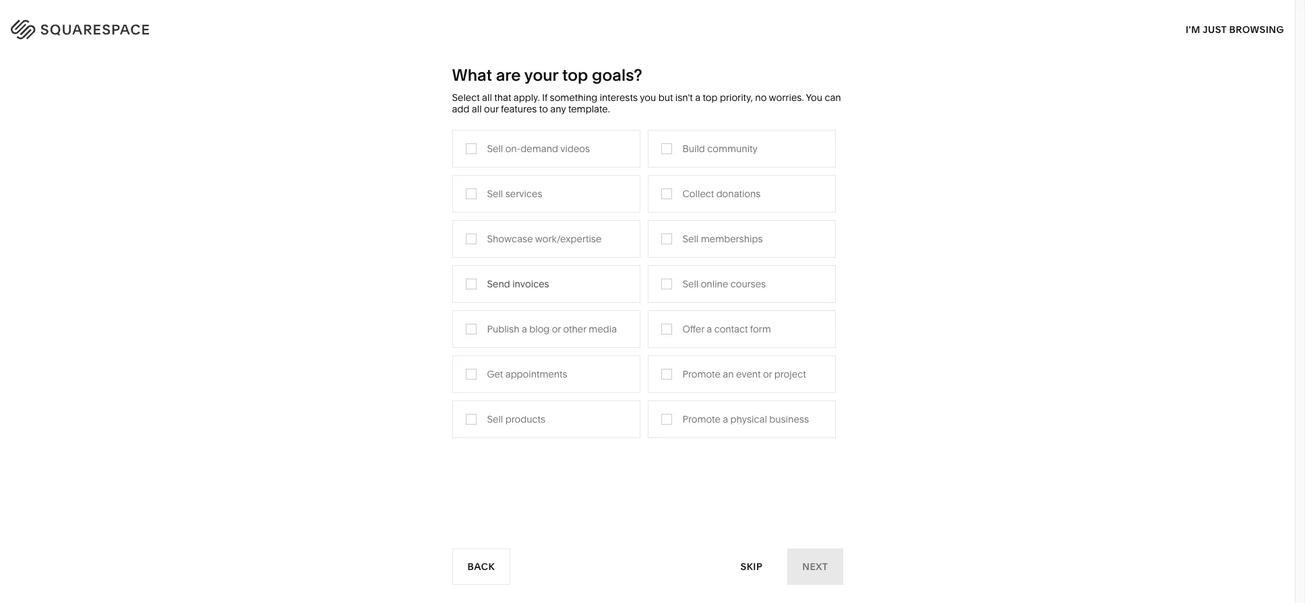 Task type: vqa. For each thing, say whether or not it's contained in the screenshot.
sell
yes



Task type: describe. For each thing, give the bounding box(es) containing it.
real estate & properties
[[489, 288, 594, 300]]

collect donations
[[683, 188, 761, 200]]

videos
[[560, 143, 590, 155]]

showcase work/expertise
[[487, 233, 602, 245]]

1 horizontal spatial all
[[482, 92, 492, 104]]

sell products
[[487, 414, 545, 426]]

get
[[487, 368, 503, 381]]

appointments
[[505, 368, 567, 381]]

worries.
[[769, 92, 804, 104]]

if
[[542, 92, 547, 104]]

sell online courses
[[683, 278, 766, 290]]

no
[[755, 92, 767, 104]]

& for decor
[[660, 187, 667, 199]]

next button
[[787, 549, 843, 586]]

sell for sell products
[[487, 414, 503, 426]]

non-
[[409, 248, 431, 260]]

promote an event or project
[[683, 368, 806, 381]]

back button
[[452, 549, 510, 586]]

event
[[736, 368, 761, 381]]

nature & animals link
[[631, 207, 721, 220]]

weddings
[[489, 268, 534, 280]]

blog
[[529, 323, 550, 335]]

just
[[1203, 23, 1227, 35]]

what
[[452, 65, 492, 85]]

skip
[[741, 561, 763, 573]]

features
[[501, 103, 537, 115]]

a for offer a contact form
[[707, 323, 712, 335]]

i'm just browsing link
[[1186, 11, 1284, 48]]

form
[[750, 323, 771, 335]]

i'm just browsing
[[1186, 23, 1284, 35]]

project
[[774, 368, 806, 381]]

promote for promote an event or project
[[683, 368, 720, 381]]

media
[[489, 228, 517, 240]]

or for blog
[[552, 323, 561, 335]]

community
[[707, 143, 758, 155]]

sell for sell services
[[487, 188, 503, 200]]

send invoices
[[487, 278, 549, 290]]

demand
[[521, 143, 558, 155]]

home & decor link
[[631, 187, 710, 199]]

community
[[346, 248, 398, 260]]

back
[[467, 561, 495, 573]]

squarespace logo link
[[27, 16, 277, 38]]

0 horizontal spatial all
[[472, 103, 482, 115]]

properties
[[549, 288, 594, 300]]

& for animals
[[663, 207, 669, 220]]

offer
[[683, 323, 704, 335]]

get appointments
[[487, 368, 567, 381]]

real estate & properties link
[[489, 288, 608, 300]]

profits
[[431, 248, 459, 260]]

any
[[550, 103, 566, 115]]

media
[[589, 323, 617, 335]]

animals
[[671, 207, 707, 220]]

browsing
[[1229, 23, 1284, 35]]

memberships
[[701, 233, 763, 245]]

sell on-demand videos
[[487, 143, 590, 155]]

degraw image
[[465, 461, 830, 604]]

media & podcasts link
[[489, 228, 582, 240]]

collect
[[683, 188, 714, 200]]

i'm
[[1186, 23, 1200, 35]]

sell memberships
[[683, 233, 763, 245]]

podcasts
[[527, 228, 568, 240]]

priority,
[[720, 92, 753, 104]]

can
[[825, 92, 841, 104]]

online
[[701, 278, 728, 290]]

nature
[[631, 207, 661, 220]]

physical
[[730, 414, 767, 426]]

travel
[[489, 187, 515, 199]]

sell for sell memberships
[[683, 233, 699, 245]]

to
[[539, 103, 548, 115]]

apply.
[[513, 92, 540, 104]]

donations
[[716, 188, 761, 200]]

something
[[550, 92, 597, 104]]

our
[[484, 103, 499, 115]]



Task type: locate. For each thing, give the bounding box(es) containing it.
2 promote from the top
[[683, 414, 720, 426]]

skip button
[[726, 549, 777, 586]]

& right 'media'
[[519, 228, 525, 240]]

0 horizontal spatial or
[[552, 323, 561, 335]]

promote left physical
[[683, 414, 720, 426]]

decor
[[669, 187, 696, 199]]

contact
[[714, 323, 748, 335]]

sell for sell on-demand videos
[[487, 143, 503, 155]]

a inside what are your top goals? select all that apply. if something interests you but isn't a top priority, no worries. you can add all our features to any template.
[[695, 92, 700, 104]]

a left physical
[[723, 414, 728, 426]]

0 vertical spatial or
[[552, 323, 561, 335]]

promote for promote a physical business
[[683, 414, 720, 426]]

sell down animals
[[683, 233, 699, 245]]

promote a physical business
[[683, 414, 809, 426]]

courses
[[731, 278, 766, 290]]

& for non-
[[400, 248, 407, 260]]

0 vertical spatial promote
[[683, 368, 720, 381]]

sell up restaurants at the top
[[487, 188, 503, 200]]

restaurants
[[489, 207, 541, 220]]

& right nature
[[663, 207, 669, 220]]

showcase
[[487, 233, 533, 245]]

on-
[[505, 143, 521, 155]]

invoices
[[512, 278, 549, 290]]

fitness link
[[631, 228, 676, 240]]

community & non-profits
[[346, 248, 459, 260]]

top right isn't
[[703, 92, 718, 104]]

sell left on-
[[487, 143, 503, 155]]

& for podcasts
[[519, 228, 525, 240]]

build
[[683, 143, 705, 155]]

sell left "online"
[[683, 278, 699, 290]]

restaurants link
[[489, 207, 555, 220]]

sell for sell online courses
[[683, 278, 699, 290]]

nature & animals
[[631, 207, 707, 220]]

1 vertical spatial promote
[[683, 414, 720, 426]]

& right home
[[660, 187, 667, 199]]

your
[[524, 65, 558, 85]]

a for publish a blog or other media
[[522, 323, 527, 335]]

or for event
[[763, 368, 772, 381]]

add
[[452, 103, 469, 115]]

other
[[563, 323, 586, 335]]

work/expertise
[[535, 233, 602, 245]]

template.
[[568, 103, 610, 115]]

publish
[[487, 323, 519, 335]]

real
[[489, 288, 508, 300]]

you
[[806, 92, 822, 104]]

promote
[[683, 368, 720, 381], [683, 414, 720, 426]]

events link
[[489, 248, 532, 260]]

are
[[496, 65, 521, 85]]

but
[[658, 92, 673, 104]]

top
[[562, 65, 588, 85], [703, 92, 718, 104]]

sell
[[487, 143, 503, 155], [487, 188, 503, 200], [683, 233, 699, 245], [683, 278, 699, 290], [487, 414, 503, 426]]

all left that on the top
[[482, 92, 492, 104]]

top up something
[[562, 65, 588, 85]]

home
[[631, 187, 658, 199]]

a right the offer
[[707, 323, 712, 335]]

isn't
[[675, 92, 693, 104]]

1 horizontal spatial or
[[763, 368, 772, 381]]

&
[[660, 187, 667, 199], [663, 207, 669, 220], [519, 228, 525, 240], [400, 248, 407, 260], [540, 288, 546, 300]]

& left 'non-'
[[400, 248, 407, 260]]

degraw element
[[465, 461, 830, 604]]

a right isn't
[[695, 92, 700, 104]]

events
[[489, 248, 518, 260]]

products
[[505, 414, 545, 426]]

1 promote from the top
[[683, 368, 720, 381]]

travel link
[[489, 187, 528, 199]]

1 vertical spatial or
[[763, 368, 772, 381]]

a for promote a physical business
[[723, 414, 728, 426]]

you
[[640, 92, 656, 104]]

or right event
[[763, 368, 772, 381]]

a left blog on the left bottom of the page
[[522, 323, 527, 335]]

interests
[[600, 92, 638, 104]]

what are your top goals? select all that apply. if something interests you but isn't a top priority, no worries. you can add all our features to any template.
[[452, 65, 841, 115]]

1 vertical spatial top
[[703, 92, 718, 104]]

squarespace logo image
[[27, 16, 177, 38]]

0 vertical spatial top
[[562, 65, 588, 85]]

goals?
[[592, 65, 642, 85]]

promote left an
[[683, 368, 720, 381]]

select
[[452, 92, 480, 104]]

that
[[494, 92, 511, 104]]

sell left products
[[487, 414, 503, 426]]

media & podcasts
[[489, 228, 568, 240]]

fitness
[[631, 228, 662, 240]]

& right estate
[[540, 288, 546, 300]]

all left our
[[472, 103, 482, 115]]

0 horizontal spatial top
[[562, 65, 588, 85]]

business
[[769, 414, 809, 426]]

build community
[[683, 143, 758, 155]]

send
[[487, 278, 510, 290]]

1 horizontal spatial top
[[703, 92, 718, 104]]

services
[[505, 188, 542, 200]]

or
[[552, 323, 561, 335], [763, 368, 772, 381]]

a
[[695, 92, 700, 104], [522, 323, 527, 335], [707, 323, 712, 335], [723, 414, 728, 426]]

or right blog on the left bottom of the page
[[552, 323, 561, 335]]

estate
[[510, 288, 538, 300]]

home & decor
[[631, 187, 696, 199]]

offer a contact form
[[683, 323, 771, 335]]

next
[[802, 561, 828, 573]]

sell services
[[487, 188, 542, 200]]



